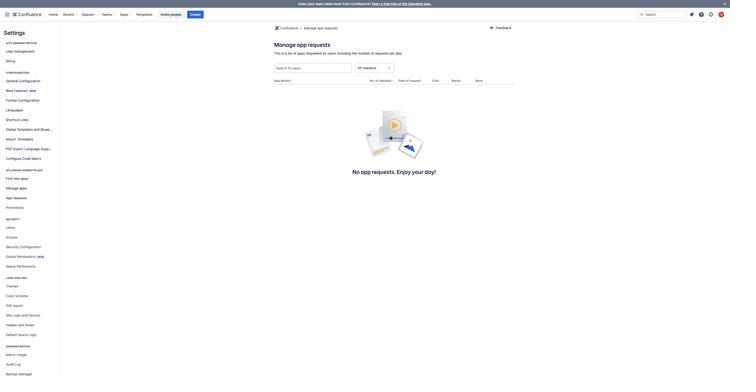 Task type: vqa. For each thing, say whether or not it's contained in the screenshot.
Configure Code Macro
yes



Task type: describe. For each thing, give the bounding box(es) containing it.
no. of requests button
[[370, 79, 392, 83]]

collapse sidebar image
[[53, 24, 64, 34]]

list
[[288, 51, 292, 55]]

of right the no.
[[375, 79, 378, 83]]

0 vertical spatial logo
[[13, 313, 21, 318]]

user management link
[[4, 47, 54, 56]]

requests up requested at the top
[[308, 41, 330, 49]]

close image
[[722, 1, 728, 7]]

shortcut links
[[6, 118, 28, 122]]

people
[[170, 12, 181, 16]]

app for app details
[[274, 79, 280, 83]]

site administration
[[6, 42, 37, 45]]

configure code macro link
[[4, 154, 54, 164]]

does
[[298, 2, 307, 6]]

atlassian marketplace group
[[4, 164, 54, 214]]

links
[[20, 118, 28, 122]]

home link
[[47, 11, 60, 18]]

0 horizontal spatial your
[[307, 2, 315, 6]]

global templates and blueprints link
[[4, 125, 56, 134]]

recent
[[63, 12, 74, 16]]

configuration for security
[[20, 245, 41, 249]]

space permissions link
[[4, 262, 54, 271]]

space inside 'link'
[[18, 333, 28, 337]]

no
[[352, 168, 360, 176]]

app requests
[[6, 196, 27, 200]]

marketplace
[[22, 169, 43, 172]]

appswitcher icon image
[[4, 12, 10, 17]]

your profile and preferences image
[[718, 12, 724, 17]]

no app requests. enjoy your day!
[[352, 168, 436, 176]]

app details
[[274, 79, 290, 83]]

more
[[475, 79, 483, 83]]

invite people button
[[158, 11, 184, 18]]

support
[[41, 147, 53, 151]]

need
[[324, 2, 332, 6]]

logo inside 'link'
[[29, 333, 37, 337]]

site logo and favicon link
[[4, 311, 54, 320]]

confluence link
[[274, 25, 298, 31]]

feedback
[[496, 26, 511, 30]]

more
[[333, 2, 342, 6]]

open image
[[386, 65, 392, 71]]

settings icon image
[[708, 12, 714, 17]]

manage app requests link
[[304, 25, 338, 31]]

this is a list of apps requested by users including the number of requests per app.
[[274, 51, 403, 55]]

import templates link
[[4, 134, 54, 144]]

app details button
[[274, 79, 290, 83]]

new for permissions
[[38, 255, 44, 258]]

header
[[6, 323, 17, 327]]

no.
[[370, 79, 375, 83]]

cost button
[[432, 79, 439, 83]]

1 vertical spatial the
[[352, 51, 357, 55]]

blueprints
[[41, 127, 56, 132]]

favicon
[[28, 313, 40, 318]]

1 horizontal spatial app
[[317, 26, 323, 30]]

configuration up general
[[6, 71, 29, 74]]

date of request
[[398, 79, 421, 83]]

number
[[358, 51, 370, 55]]

color scheme
[[6, 294, 28, 298]]

default
[[6, 333, 17, 337]]

site administration group
[[4, 36, 54, 67]]

find
[[6, 176, 13, 181]]

requests right the no.
[[379, 79, 392, 83]]

languages
[[6, 108, 23, 112]]

beta
[[6, 88, 13, 93]]

site for site administration
[[6, 42, 12, 45]]

spaces button
[[81, 11, 99, 18]]

0 vertical spatial apps
[[297, 51, 305, 55]]

macro usage
[[6, 353, 27, 357]]

of right date
[[406, 79, 409, 83]]

start
[[372, 2, 380, 6]]

look
[[6, 277, 14, 280]]

backup manager
[[6, 372, 32, 376]]

promotions link
[[4, 203, 54, 213]]

0 vertical spatial a
[[381, 2, 383, 6]]

1 vertical spatial your
[[412, 168, 424, 176]]

cost
[[432, 79, 439, 83]]

space permissions
[[6, 264, 35, 269]]

look and feel
[[6, 277, 28, 280]]

atlassian marketplace
[[6, 169, 43, 172]]

configure code macro
[[6, 157, 41, 161]]

color scheme link
[[4, 291, 54, 301]]

and left the favicon
[[21, 313, 27, 318]]

export
[[13, 147, 23, 151]]

does your team need more from confluence? start a free trial of the standard plan.
[[298, 2, 432, 6]]

user
[[6, 49, 13, 53]]

enjoy
[[397, 168, 411, 176]]

1 vertical spatial manage app requests
[[274, 41, 330, 49]]

1 horizontal spatial manage
[[274, 41, 296, 49]]

confluence
[[280, 26, 298, 30]]

audit log
[[6, 362, 21, 367]]

banner containing home
[[0, 8, 730, 21]]

start a free trial of the standard plan. link
[[372, 2, 432, 6]]

configure
[[6, 157, 21, 161]]

pdf export language support
[[6, 147, 53, 151]]

shortcut
[[6, 118, 19, 122]]

permissions for space
[[17, 264, 35, 269]]

header and footer
[[6, 323, 34, 327]]

default space logo link
[[4, 330, 54, 340]]

home
[[49, 12, 58, 16]]

billing link
[[4, 56, 54, 66]]

footer
[[25, 323, 34, 327]]

invite
[[161, 12, 169, 16]]

plan.
[[424, 2, 432, 6]]

site for site logo and favicon
[[6, 313, 12, 318]]

features
[[14, 88, 28, 93]]

Search for requested apps field
[[274, 64, 351, 72]]

administration
[[13, 42, 37, 45]]

app requests link
[[4, 193, 54, 203]]

0 horizontal spatial a
[[285, 51, 287, 55]]

date of request button
[[398, 79, 421, 83]]

feel
[[21, 277, 28, 280]]

create
[[190, 12, 201, 16]]

look and feel group
[[4, 271, 54, 341]]

global templates and blueprints
[[6, 127, 56, 132]]

manage for manage apps 'link'
[[6, 186, 18, 190]]

templates inside global element
[[136, 12, 152, 16]]

of right list
[[293, 51, 296, 55]]



Task type: locate. For each thing, give the bounding box(es) containing it.
security up users
[[6, 218, 20, 221]]

new up space permissions link
[[38, 255, 44, 258]]

new
[[29, 89, 36, 92], [38, 255, 44, 258]]

promotions
[[6, 206, 24, 210]]

security configuration
[[6, 245, 41, 249]]

2 horizontal spatial app
[[361, 168, 371, 176]]

templates for import templates
[[17, 137, 33, 141]]

2 vertical spatial app
[[361, 168, 371, 176]]

configuration
[[6, 71, 29, 74], [19, 79, 40, 83], [18, 98, 40, 102], [20, 245, 41, 249]]

all
[[358, 66, 362, 70]]

manage app requests
[[304, 26, 338, 30], [274, 41, 330, 49]]

1 vertical spatial logo
[[29, 333, 37, 337]]

1 vertical spatial app
[[297, 41, 307, 49]]

a
[[381, 2, 383, 6], [285, 51, 287, 55]]

0 horizontal spatial app
[[6, 196, 12, 200]]

0 vertical spatial pdf
[[6, 147, 12, 151]]

security group
[[4, 213, 54, 273]]

0 horizontal spatial space
[[6, 264, 16, 269]]

permissions for global
[[17, 255, 36, 259]]

0 vertical spatial manage
[[304, 26, 317, 30]]

day!
[[425, 168, 436, 176]]

atlassian
[[6, 169, 21, 172]]

2 horizontal spatial manage
[[304, 26, 317, 30]]

0 vertical spatial macro
[[31, 157, 41, 161]]

permissions down security configuration link
[[17, 255, 36, 259]]

0 vertical spatial security
[[6, 218, 20, 221]]

configuration group
[[4, 66, 56, 165]]

pdf inside 'link'
[[6, 147, 12, 151]]

1 horizontal spatial new
[[38, 255, 44, 258]]

requests right all
[[363, 66, 376, 70]]

space inside security group
[[6, 264, 16, 269]]

manage
[[304, 26, 317, 30], [274, 41, 296, 49], [6, 186, 18, 190]]

new
[[13, 176, 20, 181]]

languages link
[[4, 105, 54, 115]]

0 horizontal spatial macro
[[6, 353, 16, 357]]

security down groups
[[6, 245, 19, 249]]

1 vertical spatial new
[[38, 255, 44, 258]]

manage inside 'link'
[[6, 186, 18, 190]]

general configuration link
[[4, 76, 54, 86]]

configuration down the groups link on the bottom of the page
[[20, 245, 41, 249]]

1 vertical spatial templates
[[17, 127, 33, 132]]

groups link
[[4, 233, 54, 242]]

macro usage link
[[4, 350, 54, 360]]

templates down 'links'
[[17, 127, 33, 132]]

1 vertical spatial security
[[6, 245, 19, 249]]

app up requested at the top
[[297, 41, 307, 49]]

0 horizontal spatial new
[[29, 89, 36, 92]]

manager
[[18, 372, 32, 376]]

code
[[22, 157, 30, 161]]

2 security from the top
[[6, 245, 19, 249]]

configuration up "beta features new"
[[19, 79, 40, 83]]

app
[[317, 26, 323, 30], [297, 41, 307, 49], [361, 168, 371, 176]]

0 vertical spatial permissions
[[17, 255, 36, 259]]

requests down global element
[[324, 26, 338, 30]]

1 vertical spatial global
[[6, 255, 16, 259]]

invite people
[[161, 12, 181, 16]]

manage down find
[[6, 186, 18, 190]]

app left details
[[274, 79, 280, 83]]

1 vertical spatial apps
[[21, 176, 28, 181]]

standard
[[408, 2, 423, 6]]

logo down footer on the left of the page
[[29, 333, 37, 337]]

users
[[327, 51, 336, 55]]

apps down "find new apps" link
[[19, 186, 27, 190]]

2 vertical spatial manage
[[6, 186, 18, 190]]

app down global element
[[317, 26, 323, 30]]

the right trial
[[402, 2, 407, 6]]

1 vertical spatial app
[[6, 196, 12, 200]]

color
[[6, 294, 14, 298]]

management
[[14, 49, 35, 53]]

app right no
[[361, 168, 371, 176]]

feedback button
[[486, 24, 514, 32]]

requests left per
[[375, 51, 389, 55]]

0 vertical spatial templates
[[136, 12, 152, 16]]

recent button
[[62, 11, 79, 18]]

2 site from the top
[[6, 313, 12, 318]]

apps right list
[[297, 51, 305, 55]]

1 horizontal spatial app
[[274, 79, 280, 83]]

site
[[6, 42, 12, 45], [6, 313, 12, 318]]

macro inside 'link'
[[6, 353, 16, 357]]

macro inside "link"
[[31, 157, 41, 161]]

pdf inside look and feel group
[[6, 304, 12, 308]]

pdf export
[[6, 304, 23, 308]]

global inside configuration group
[[6, 127, 16, 132]]

import
[[6, 137, 16, 141]]

configuration for further
[[18, 98, 40, 102]]

and
[[34, 127, 40, 132], [14, 277, 20, 280], [21, 313, 27, 318], [18, 323, 24, 327]]

search image
[[640, 13, 644, 16]]

your left team
[[307, 2, 315, 6]]

logo down export
[[13, 313, 21, 318]]

and left footer on the left of the page
[[18, 323, 24, 327]]

apps button
[[118, 11, 133, 18]]

1 vertical spatial site
[[6, 313, 12, 318]]

0 horizontal spatial the
[[352, 51, 357, 55]]

pdf
[[6, 147, 12, 151], [6, 304, 12, 308]]

manage app requests up requested at the top
[[274, 41, 330, 49]]

apps inside 'link'
[[19, 186, 27, 190]]

global inside security group
[[6, 255, 16, 259]]

site inside group
[[6, 42, 12, 45]]

1 vertical spatial a
[[285, 51, 287, 55]]

new inside global permissions new
[[38, 255, 44, 258]]

permissions down global permissions new
[[17, 264, 35, 269]]

2 vertical spatial templates
[[17, 137, 33, 141]]

logo
[[13, 313, 21, 318], [29, 333, 37, 337]]

1 site from the top
[[6, 42, 12, 45]]

1 horizontal spatial macro
[[31, 157, 41, 161]]

1 global from the top
[[6, 127, 16, 132]]

teams
[[102, 12, 112, 16]]

1 horizontal spatial logo
[[29, 333, 37, 337]]

global up import
[[6, 127, 16, 132]]

configuration up languages link
[[18, 98, 40, 102]]

security for security configuration
[[6, 245, 19, 249]]

scheme
[[15, 294, 28, 298]]

0 vertical spatial the
[[402, 2, 407, 6]]

manage down global element
[[304, 26, 317, 30]]

further configuration
[[6, 98, 40, 102]]

manage for manage app requests link
[[304, 26, 317, 30]]

site up the user
[[6, 42, 12, 45]]

0 vertical spatial app
[[274, 79, 280, 83]]

your left day!
[[412, 168, 424, 176]]

context icon image
[[274, 25, 280, 31], [274, 25, 280, 31]]

settings
[[4, 29, 25, 36]]

space down header and footer
[[18, 333, 28, 337]]

1 horizontal spatial space
[[18, 333, 28, 337]]

2 pdf from the top
[[6, 304, 12, 308]]

the left number
[[352, 51, 357, 55]]

new inside "beta features new"
[[29, 89, 36, 92]]

shortcut links link
[[4, 115, 54, 125]]

new down general configuration link
[[29, 89, 36, 92]]

space up look
[[6, 264, 16, 269]]

pdf for pdf export language support
[[6, 147, 12, 151]]

templates right apps popup button
[[136, 12, 152, 16]]

pdf export language support link
[[4, 144, 54, 154]]

0 vertical spatial new
[[29, 89, 36, 92]]

1 horizontal spatial your
[[412, 168, 424, 176]]

configuration inside security group
[[20, 245, 41, 249]]

requested
[[306, 51, 322, 55]]

None text field
[[358, 66, 359, 71]]

themes
[[6, 284, 18, 288]]

notification icon image
[[689, 12, 695, 17]]

further configuration link
[[4, 96, 54, 105]]

of right number
[[371, 51, 374, 55]]

audit
[[6, 362, 14, 367]]

global for global permissions new
[[6, 255, 16, 259]]

apps right new
[[21, 176, 28, 181]]

manage app requests down global element
[[304, 26, 338, 30]]

templates up pdf export language support 'link'
[[17, 137, 33, 141]]

confluence image
[[13, 12, 41, 17], [13, 12, 41, 17]]

the
[[402, 2, 407, 6], [352, 51, 357, 55]]

and left 'feel' on the left of page
[[14, 277, 20, 280]]

spaces
[[82, 12, 94, 16]]

app inside atlassian marketplace group
[[6, 196, 12, 200]]

general configuration
[[6, 79, 40, 83]]

1 vertical spatial permissions
[[17, 264, 35, 269]]

a left free
[[381, 2, 383, 6]]

find new apps link
[[4, 174, 54, 184]]

1 vertical spatial space
[[18, 333, 28, 337]]

0 vertical spatial your
[[307, 2, 315, 6]]

1 vertical spatial macro
[[6, 353, 16, 357]]

manage apps link
[[4, 184, 54, 193]]

2 vertical spatial apps
[[19, 186, 27, 190]]

groups
[[6, 235, 17, 239]]

0 horizontal spatial app
[[297, 41, 307, 49]]

app up promotions
[[6, 196, 12, 200]]

and left 'blueprints'
[[34, 127, 40, 132]]

site logo and favicon
[[6, 313, 40, 318]]

site up header
[[6, 313, 12, 318]]

including
[[337, 51, 351, 55]]

site inside look and feel group
[[6, 313, 12, 318]]

header and footer link
[[4, 320, 54, 330]]

macro up audit
[[6, 353, 16, 357]]

macro right the code
[[31, 157, 41, 161]]

free
[[384, 2, 390, 6]]

manage up the is
[[274, 41, 296, 49]]

templates for global templates and blueprints
[[17, 127, 33, 132]]

global up "space permissions" at the bottom of page
[[6, 255, 16, 259]]

app.
[[396, 51, 403, 55]]

request
[[410, 79, 421, 83]]

help icon image
[[698, 12, 704, 17]]

and inside configuration group
[[34, 127, 40, 132]]

a right the is
[[285, 51, 287, 55]]

global for global templates and blueprints
[[6, 127, 16, 132]]

1 vertical spatial pdf
[[6, 304, 12, 308]]

by
[[323, 51, 326, 55]]

1 horizontal spatial a
[[381, 2, 383, 6]]

0 vertical spatial app
[[317, 26, 323, 30]]

new for features
[[29, 89, 36, 92]]

templates link
[[134, 11, 154, 18]]

requests inside atlassian marketplace group
[[13, 196, 27, 200]]

status
[[451, 79, 461, 83]]

trial
[[391, 2, 397, 6]]

backup manager link
[[4, 370, 54, 378]]

no. of requests
[[370, 79, 392, 83]]

your
[[307, 2, 315, 6], [412, 168, 424, 176]]

banner
[[0, 8, 730, 21]]

2 global from the top
[[6, 255, 16, 259]]

0 vertical spatial site
[[6, 42, 12, 45]]

administration group
[[4, 340, 54, 378]]

themes link
[[4, 282, 54, 291]]

general
[[6, 79, 18, 83]]

0 horizontal spatial logo
[[13, 313, 21, 318]]

0 horizontal spatial manage
[[6, 186, 18, 190]]

Search field
[[638, 11, 686, 18]]

1 vertical spatial manage
[[274, 41, 296, 49]]

0 vertical spatial manage app requests
[[304, 26, 338, 30]]

apps
[[120, 12, 128, 16]]

app for app requests
[[6, 196, 12, 200]]

app
[[274, 79, 280, 83], [6, 196, 12, 200]]

1 pdf from the top
[[6, 147, 12, 151]]

1 horizontal spatial the
[[402, 2, 407, 6]]

details
[[281, 79, 290, 83]]

1 security from the top
[[6, 218, 20, 221]]

global element
[[3, 8, 637, 21]]

permissions
[[17, 255, 36, 259], [17, 264, 35, 269]]

all requests
[[358, 66, 376, 70]]

language
[[24, 147, 40, 151]]

configuration for general
[[19, 79, 40, 83]]

0 vertical spatial space
[[6, 264, 16, 269]]

of right trial
[[398, 2, 401, 6]]

configuration inside "link"
[[18, 98, 40, 102]]

confluence?
[[351, 2, 371, 6]]

requests down manage apps
[[13, 196, 27, 200]]

pdf for pdf export
[[6, 304, 12, 308]]

0 vertical spatial global
[[6, 127, 16, 132]]

security for security
[[6, 218, 20, 221]]



